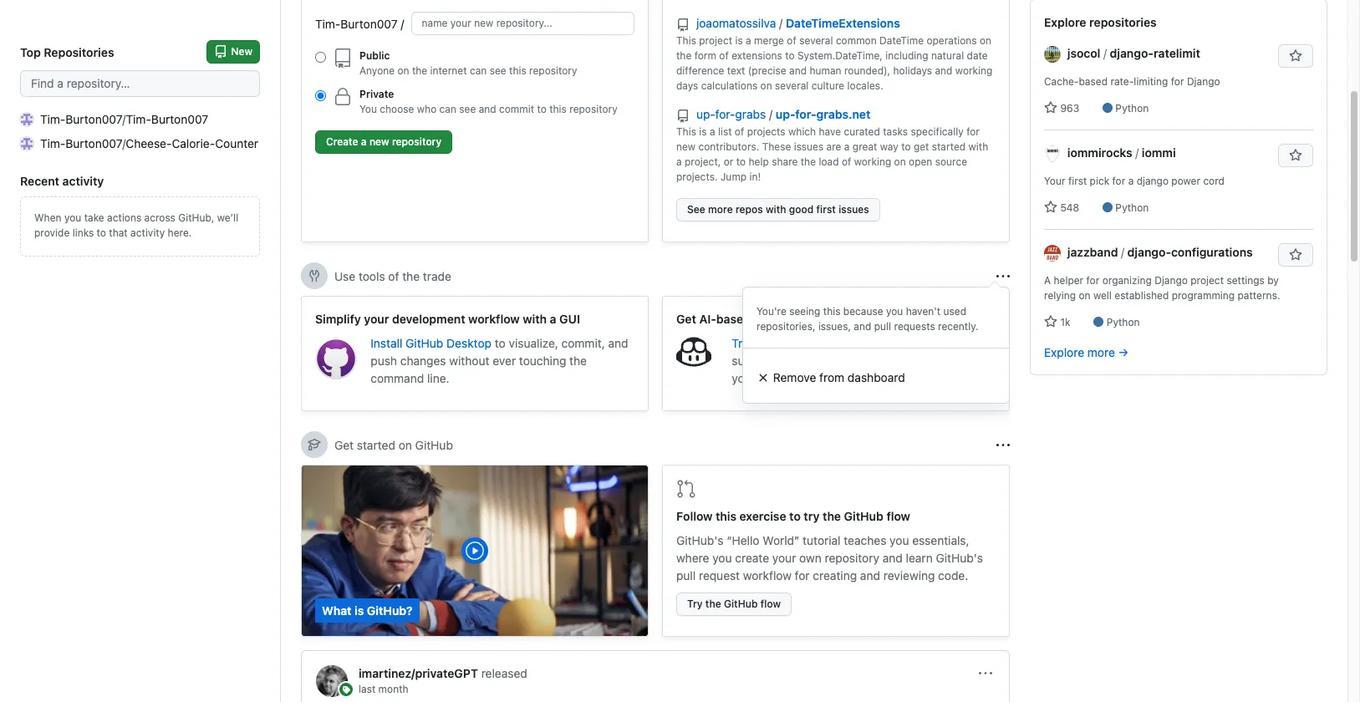 Task type: locate. For each thing, give the bounding box(es) containing it.
burton007 down tim-burton007 / tim-burton007
[[66, 136, 122, 151]]

create
[[326, 135, 358, 148]]

1 horizontal spatial is
[[699, 125, 707, 138]]

first left pick
[[1069, 175, 1087, 187]]

1 vertical spatial star image
[[1044, 201, 1058, 214]]

for- up list
[[715, 107, 735, 121]]

0 vertical spatial django-
[[1110, 46, 1154, 60]]

django inside a helper for organizing django project settings by relying on well established programming patterns.
[[1155, 274, 1188, 287]]

pull inside github's "hello world" tutorial teaches you essentials, where you create your own repository and learn github's pull request workflow for creating and reviewing code.
[[676, 569, 696, 583]]

this inside the public anyone on the internet can see this repository
[[509, 64, 527, 77]]

more right "see"
[[708, 203, 733, 216]]

for- down culture
[[796, 107, 817, 121]]

ai-
[[699, 312, 717, 326]]

star image for jsocol / django-ratelimit
[[1044, 101, 1058, 115]]

1 vertical spatial with
[[766, 203, 786, 216]]

in
[[872, 354, 882, 368]]

a left django
[[1129, 175, 1134, 187]]

burton007 down the find a repository… text field
[[66, 112, 122, 126]]

based inside explore repositories navigation
[[1079, 75, 1108, 88]]

1 vertical spatial get
[[334, 438, 354, 452]]

on inside a helper for organizing django project settings by relying on well established programming patterns.
[[1079, 289, 1091, 302]]

tim- right cheese calorie counter icon
[[40, 136, 66, 151]]

request
[[699, 569, 740, 583]]

have
[[819, 125, 841, 138]]

from inside which suggests entire functions in real time, right from your editor.
[[966, 354, 991, 368]]

new inside button
[[370, 135, 389, 148]]

get for get ai-based coding suggestions
[[676, 312, 696, 326]]

0 horizontal spatial project
[[699, 34, 733, 47]]

see
[[490, 64, 506, 77], [459, 103, 476, 115]]

your left the x image
[[732, 371, 756, 385]]

create
[[735, 551, 769, 565]]

1 vertical spatial started
[[357, 438, 395, 452]]

holidays
[[894, 64, 932, 77]]

0 horizontal spatial which
[[789, 125, 816, 138]]

up-for-grabs link
[[697, 107, 769, 121]]

get ai-based coding suggestions element
[[662, 296, 1010, 411]]

feed item heading menu image
[[979, 667, 993, 681]]

burton007 inside 'create a new repository' element
[[341, 16, 398, 31]]

1 star image from the top
[[1044, 101, 1058, 115]]

1 horizontal spatial flow
[[887, 509, 911, 523]]

use
[[334, 269, 356, 283]]

you up requests
[[886, 305, 903, 317]]

try
[[732, 336, 749, 350], [687, 598, 703, 610]]

and down because
[[854, 320, 872, 332]]

on right anyone
[[398, 64, 409, 77]]

on left well at the top of the page
[[1079, 289, 1091, 302]]

the down the commit,
[[570, 354, 587, 368]]

python down your first pick for a django power cord
[[1116, 202, 1149, 214]]

1 vertical spatial pull
[[676, 569, 696, 583]]

up- down the days
[[697, 107, 715, 121]]

simplify your development workflow with a gui
[[315, 312, 580, 326]]

activity up take on the top
[[62, 174, 104, 188]]

get left ai-
[[676, 312, 696, 326]]

can right who
[[440, 103, 457, 115]]

2 star this repository image from the top
[[1289, 149, 1303, 162]]

1 horizontal spatial working
[[956, 64, 993, 77]]

"hello
[[727, 533, 760, 548]]

get for get started on github
[[334, 438, 354, 452]]

to left try
[[790, 509, 801, 523]]

several down joaomatossilva / datetimeextensions
[[800, 34, 833, 47]]

try down request on the right of the page
[[687, 598, 703, 610]]

you
[[360, 103, 377, 115]]

1 explore from the top
[[1044, 15, 1087, 29]]

0 horizontal spatial is
[[355, 604, 364, 618]]

the inside to visualize, commit, and push changes without ever touching the command line.
[[570, 354, 587, 368]]

try for try github copilot free for 30 days,
[[732, 336, 749, 350]]

for right specifically
[[967, 125, 980, 138]]

1 horizontal spatial pull
[[874, 320, 892, 332]]

star this repository image for jsocol / django-ratelimit
[[1289, 49, 1303, 63]]

0 vertical spatial github's
[[676, 533, 724, 548]]

0 horizontal spatial github's
[[676, 533, 724, 548]]

repository down who
[[392, 135, 442, 148]]

your
[[1044, 175, 1066, 187]]

this inside "you're seeing this because you haven't used repositories, issues, and pull requests recently."
[[823, 305, 841, 317]]

a up extensions
[[746, 34, 752, 47]]

learn
[[906, 551, 933, 565]]

is inside this is a list of projects which have curated tasks specifically for new contributors. these issues are a great way to get started with a project, or to help share the load of working on open source projects. jump in!
[[699, 125, 707, 138]]

1 horizontal spatial new
[[676, 140, 696, 153]]

who
[[417, 103, 437, 115]]

merge
[[754, 34, 784, 47]]

what is github? image
[[302, 466, 648, 636]]

the left 'form'
[[676, 49, 692, 62]]

cache-based rate-limiting for django
[[1044, 75, 1221, 88]]

0 vertical spatial this
[[676, 34, 696, 47]]

more inside repositories that need your help element
[[708, 203, 733, 216]]

dashboard
[[848, 370, 905, 384]]

of right tools
[[388, 269, 399, 283]]

python for configurations
[[1107, 316, 1140, 329]]

for inside this is a list of projects which have curated tasks specifically for new contributors. these issues are a great way to get started with a project, or to help share the load of working on open source projects. jump in!
[[967, 125, 980, 138]]

project inside this project is a merge of several common datetime operations on the form of  extensions to system.datetime, including natural date difference text (precise and human rounded), holidays and working days calculations on several culture locales.
[[699, 34, 733, 47]]

lock image
[[333, 87, 353, 107]]

0 horizontal spatial flow
[[761, 598, 781, 610]]

tim- for tim-burton007 / tim-burton007
[[40, 112, 66, 126]]

cheese calorie counter image
[[20, 137, 33, 150]]

tim- for tim-burton007 / cheese-calorie-counter
[[40, 136, 66, 151]]

several
[[800, 34, 833, 47], [775, 79, 809, 92]]

try inside try the github flow link
[[687, 598, 703, 610]]

try the github flow link
[[676, 593, 792, 616]]

1 vertical spatial which
[[927, 336, 959, 350]]

python up →
[[1107, 316, 1140, 329]]

2 star image from the top
[[1044, 201, 1058, 214]]

get started on github
[[334, 438, 453, 452]]

0 vertical spatial see
[[490, 64, 506, 77]]

@iommirocks profile image
[[1044, 146, 1061, 162]]

to inside to visualize, commit, and push changes without ever touching the command line.
[[495, 336, 506, 350]]

burton007 up public
[[341, 16, 398, 31]]

2 why am i seeing this? image from the top
[[997, 439, 1010, 452]]

to up (precise
[[785, 49, 795, 62]]

/ inside 'create a new repository' element
[[401, 16, 404, 31]]

1 vertical spatial this
[[676, 125, 696, 138]]

flow
[[887, 509, 911, 523], [761, 598, 781, 610]]

this up issues,
[[823, 305, 841, 317]]

up-
[[697, 107, 715, 121], [776, 107, 796, 121]]

on down (precise
[[761, 79, 772, 92]]

0 vertical spatial workflow
[[468, 312, 520, 326]]

2 horizontal spatial your
[[773, 551, 796, 565]]

good
[[789, 203, 814, 216]]

try inside get ai-based coding suggestions element
[[732, 336, 749, 350]]

0 horizontal spatial from
[[820, 370, 845, 384]]

desktop
[[447, 336, 492, 350]]

jazzband
[[1068, 245, 1118, 259]]

django
[[1137, 175, 1169, 187]]

tasks
[[883, 125, 908, 138]]

and inside private you choose who can see and commit to this repository
[[479, 103, 496, 115]]

choose
[[380, 103, 414, 115]]

0 horizontal spatial activity
[[62, 174, 104, 188]]

0 horizontal spatial for-
[[715, 107, 735, 121]]

based left you're
[[717, 312, 751, 326]]

command
[[371, 371, 424, 385]]

github down line.
[[415, 438, 453, 452]]

0 vertical spatial python
[[1116, 102, 1149, 115]]

0 vertical spatial which
[[789, 125, 816, 138]]

repositories
[[1090, 15, 1157, 29]]

3 star image from the top
[[1044, 315, 1058, 329]]

issues up load
[[794, 140, 824, 153]]

creating
[[813, 569, 857, 583]]

and right creating
[[860, 569, 880, 583]]

commit,
[[562, 336, 605, 350]]

1 horizontal spatial try
[[732, 336, 749, 350]]

natural
[[932, 49, 964, 62]]

repository up commit
[[529, 64, 577, 77]]

including
[[886, 49, 929, 62]]

days,
[[895, 336, 924, 350]]

started right mortar board icon
[[357, 438, 395, 452]]

for left 30
[[859, 336, 874, 350]]

you up links
[[64, 212, 81, 224]]

more for see
[[708, 203, 733, 216]]

up-for-grabs / up-for-grabs.net
[[697, 107, 871, 121]]

on inside the public anyone on the internet can see this repository
[[398, 64, 409, 77]]

/
[[779, 16, 783, 30], [401, 16, 404, 31], [1104, 46, 1107, 60], [769, 107, 773, 121], [122, 112, 126, 126], [122, 136, 126, 151], [1136, 145, 1139, 160], [1121, 245, 1125, 259]]

star this repository image for iommirocks / iommi
[[1289, 149, 1303, 162]]

1 horizontal spatial issues
[[839, 203, 869, 216]]

ratelimit
[[1154, 46, 1201, 60]]

0 vertical spatial repo image
[[676, 18, 690, 32]]

these
[[762, 140, 791, 153]]

see up private you choose who can see and commit to this repository
[[490, 64, 506, 77]]

github?
[[367, 604, 413, 618]]

github
[[406, 336, 444, 350], [752, 336, 790, 350], [415, 438, 453, 452], [844, 509, 884, 523], [724, 598, 758, 610]]

1 horizontal spatial for-
[[796, 107, 817, 121]]

repo image for up-for-grabs
[[676, 110, 690, 123]]

1 vertical spatial flow
[[761, 598, 781, 610]]

with inside this is a list of projects which have curated tasks specifically for new contributors. these issues are a great way to get started with a project, or to help share the load of working on open source projects. jump in!
[[969, 140, 989, 153]]

can
[[470, 64, 487, 77], [440, 103, 457, 115]]

1 horizontal spatial see
[[490, 64, 506, 77]]

is inside this project is a merge of several common datetime operations on the form of  extensions to system.datetime, including natural date difference text (precise and human rounded), holidays and working days calculations on several culture locales.
[[735, 34, 743, 47]]

django- up organizing
[[1128, 245, 1172, 259]]

explore for explore more →
[[1044, 345, 1085, 360]]

tim burton007 image
[[20, 112, 33, 126]]

your first pick for a django power cord
[[1044, 175, 1225, 187]]

iommirocks
[[1068, 145, 1133, 160]]

github inside get ai-based coding suggestions element
[[752, 336, 790, 350]]

get right mortar board icon
[[334, 438, 354, 452]]

try github copilot free for 30 days, link
[[732, 336, 927, 350]]

burton007 up the 'calorie-'
[[151, 112, 208, 126]]

create a new repository element
[[315, 0, 635, 161]]

days
[[676, 79, 699, 92]]

github desktop image
[[315, 338, 357, 380]]

None radio
[[315, 52, 326, 63], [315, 90, 326, 101], [315, 52, 326, 63], [315, 90, 326, 101]]

for up well at the top of the page
[[1087, 274, 1100, 287]]

0 horizontal spatial working
[[854, 156, 892, 168]]

0 vertical spatial get
[[676, 312, 696, 326]]

burton007 for tim-burton007 /
[[341, 16, 398, 31]]

github,
[[178, 212, 214, 224]]

this up 'form'
[[676, 34, 696, 47]]

0 vertical spatial first
[[1069, 175, 1087, 187]]

this inside this is a list of projects which have curated tasks specifically for new contributors. these issues are a great way to get started with a project, or to help share the load of working on open source projects. jump in!
[[676, 125, 696, 138]]

counter
[[215, 136, 258, 151]]

your up install at the top
[[364, 312, 389, 326]]

more left →
[[1088, 345, 1115, 360]]

0 vertical spatial is
[[735, 34, 743, 47]]

star image down the relying
[[1044, 315, 1058, 329]]

try github copilot free for 30 days,
[[732, 336, 927, 350]]

try up "suggests"
[[732, 336, 749, 350]]

here.
[[168, 227, 192, 239]]

explore up @jsocol profile 'image'
[[1044, 15, 1087, 29]]

see right who
[[459, 103, 476, 115]]

github up teaches
[[844, 509, 884, 523]]

last
[[359, 683, 376, 696]]

tim- inside 'create a new repository' element
[[315, 16, 341, 31]]

0 vertical spatial your
[[364, 312, 389, 326]]

0 vertical spatial with
[[969, 140, 989, 153]]

1 horizontal spatial can
[[470, 64, 487, 77]]

0 horizontal spatial new
[[370, 135, 389, 148]]

to inside this project is a merge of several common datetime operations on the form of  extensions to system.datetime, including natural date difference text (precise and human rounded), holidays and working days calculations on several culture locales.
[[785, 49, 795, 62]]

try for try the github flow
[[687, 598, 703, 610]]

why am i seeing this? image
[[997, 270, 1010, 283], [997, 439, 1010, 452]]

1 vertical spatial django-
[[1128, 245, 1172, 259]]

1 vertical spatial project
[[1191, 274, 1224, 287]]

projects.
[[676, 171, 718, 183]]

pull
[[874, 320, 892, 332], [676, 569, 696, 583]]

is for github?
[[355, 604, 364, 618]]

1 star this repository image from the top
[[1289, 49, 1303, 63]]

repos
[[736, 203, 763, 216]]

more for explore
[[1088, 345, 1115, 360]]

1 horizontal spatial get
[[676, 312, 696, 326]]

repo image up 'difference'
[[676, 18, 690, 32]]

organizing
[[1103, 274, 1152, 287]]

1 vertical spatial can
[[440, 103, 457, 115]]

new inside this is a list of projects which have curated tasks specifically for new contributors. these issues are a great way to get started with a project, or to help share the load of working on open source projects. jump in!
[[676, 140, 696, 153]]

0 horizontal spatial try
[[687, 598, 703, 610]]

2 vertical spatial star image
[[1044, 315, 1058, 329]]

1 horizontal spatial github's
[[936, 551, 983, 565]]

0 vertical spatial why am i seeing this? image
[[997, 270, 1010, 283]]

flow down the create
[[761, 598, 781, 610]]

0 horizontal spatial started
[[357, 438, 395, 452]]

first inside explore repositories navigation
[[1069, 175, 1087, 187]]

to up ever
[[495, 336, 506, 350]]

see inside the public anyone on the internet can see this repository
[[490, 64, 506, 77]]

0 vertical spatial from
[[966, 354, 991, 368]]

1 vertical spatial is
[[699, 125, 707, 138]]

workflow down the create
[[743, 569, 792, 583]]

try the github flow
[[687, 598, 781, 610]]

0 horizontal spatial can
[[440, 103, 457, 115]]

limiting
[[1134, 75, 1169, 88]]

new up project,
[[676, 140, 696, 153]]

working inside this is a list of projects which have curated tasks specifically for new contributors. these issues are a great way to get started with a project, or to help share the load of working on open source projects. jump in!
[[854, 156, 892, 168]]

explore repositories
[[1044, 15, 1157, 29]]

project inside a helper for organizing django project settings by relying on well established programming patterns.
[[1191, 274, 1224, 287]]

up- up projects
[[776, 107, 796, 121]]

0 vertical spatial based
[[1079, 75, 1108, 88]]

0 vertical spatial explore
[[1044, 15, 1087, 29]]

repo image
[[676, 18, 690, 32], [676, 110, 690, 123]]

2 explore from the top
[[1044, 345, 1085, 360]]

1 horizontal spatial more
[[1088, 345, 1115, 360]]

for inside github's "hello world" tutorial teaches you essentials, where you create your own repository and learn github's pull request workflow for creating and reviewing code.
[[795, 569, 810, 583]]

project
[[699, 34, 733, 47], [1191, 274, 1224, 287]]

2 vertical spatial your
[[773, 551, 796, 565]]

github inside simplify your development workflow with a gui element
[[406, 336, 444, 350]]

0 vertical spatial started
[[932, 140, 966, 153]]

star image
[[1044, 101, 1058, 115], [1044, 201, 1058, 214], [1044, 315, 1058, 329]]

working
[[956, 64, 993, 77], [854, 156, 892, 168]]

repository inside private you choose who can see and commit to this repository
[[570, 103, 618, 115]]

workflow
[[468, 312, 520, 326], [743, 569, 792, 583]]

issues inside this is a list of projects which have curated tasks specifically for new contributors. these issues are a great way to get started with a project, or to help share the load of working on open source projects. jump in!
[[794, 140, 824, 153]]

1 vertical spatial based
[[717, 312, 751, 326]]

pull down where
[[676, 569, 696, 583]]

what is github? element
[[301, 465, 649, 637]]

2 horizontal spatial is
[[735, 34, 743, 47]]

and inside "you're seeing this because you haven't used repositories, issues, and pull requests recently."
[[854, 320, 872, 332]]

on down way
[[894, 156, 906, 168]]

burton007 for tim-burton007 / cheese-calorie-counter
[[66, 136, 122, 151]]

this up "hello
[[716, 509, 737, 523]]

django- up cache-based rate-limiting for django
[[1110, 46, 1154, 60]]

trade
[[423, 269, 451, 283]]

to right commit
[[537, 103, 547, 115]]

django- for configurations
[[1128, 245, 1172, 259]]

explore for explore repositories
[[1044, 15, 1087, 29]]

2 this from the top
[[676, 125, 696, 138]]

1 vertical spatial your
[[732, 371, 756, 385]]

with right the get
[[969, 140, 989, 153]]

issues
[[794, 140, 824, 153], [839, 203, 869, 216]]

0 vertical spatial project
[[699, 34, 733, 47]]

this inside this project is a merge of several common datetime operations on the form of  extensions to system.datetime, including natural date difference text (precise and human rounded), holidays and working days calculations on several culture locales.
[[676, 34, 696, 47]]

play image
[[465, 541, 485, 561]]

1 vertical spatial activity
[[131, 227, 165, 239]]

1 horizontal spatial up-
[[776, 107, 796, 121]]

0 vertical spatial star image
[[1044, 101, 1058, 115]]

2 repo image from the top
[[676, 110, 690, 123]]

your down world" at the right of page
[[773, 551, 796, 565]]

you
[[64, 212, 81, 224], [886, 305, 903, 317], [890, 533, 909, 548], [713, 551, 732, 565]]

for down own
[[795, 569, 810, 583]]

repositories,
[[757, 320, 816, 332]]

take
[[84, 212, 104, 224]]

2 vertical spatial with
[[523, 312, 547, 326]]

projects
[[747, 125, 786, 138]]

pull inside "you're seeing this because you haven't used repositories, issues, and pull requests recently."
[[874, 320, 892, 332]]

0 horizontal spatial see
[[459, 103, 476, 115]]

1 horizontal spatial with
[[766, 203, 786, 216]]

1 vertical spatial from
[[820, 370, 845, 384]]

1 horizontal spatial project
[[1191, 274, 1224, 287]]

repository right commit
[[570, 103, 618, 115]]

get
[[676, 312, 696, 326], [334, 438, 354, 452]]

1 vertical spatial several
[[775, 79, 809, 92]]

1 vertical spatial repo image
[[676, 110, 690, 123]]

this right commit
[[550, 103, 567, 115]]

0 vertical spatial issues
[[794, 140, 824, 153]]

0 horizontal spatial first
[[817, 203, 836, 216]]

new
[[370, 135, 389, 148], [676, 140, 696, 153]]

the left internet
[[412, 64, 427, 77]]

star this repository image
[[1289, 49, 1303, 63], [1289, 149, 1303, 162]]

0 horizontal spatial your
[[364, 312, 389, 326]]

repositories
[[44, 45, 114, 59]]

0 horizontal spatial get
[[334, 438, 354, 452]]

with up visualize,
[[523, 312, 547, 326]]

list
[[718, 125, 732, 138]]

new down you on the left top
[[370, 135, 389, 148]]

try the github flow element
[[662, 465, 1010, 637]]

1 vertical spatial star this repository image
[[1289, 149, 1303, 162]]

1 vertical spatial first
[[817, 203, 836, 216]]

django
[[1187, 75, 1221, 88], [1155, 274, 1188, 287]]

flow inside try the github flow link
[[761, 598, 781, 610]]

code.
[[938, 569, 969, 583]]

1 horizontal spatial activity
[[131, 227, 165, 239]]

a inside this project is a merge of several common datetime operations on the form of  extensions to system.datetime, including natural date difference text (precise and human rounded), holidays and working days calculations on several culture locales.
[[746, 34, 752, 47]]

more inside explore repositories navigation
[[1088, 345, 1115, 360]]

1 vertical spatial more
[[1088, 345, 1115, 360]]

on inside this is a list of projects which have curated tasks specifically for new contributors. these issues are a great way to get started with a project, or to help share the load of working on open source projects. jump in!
[[894, 156, 906, 168]]

this up project,
[[676, 125, 696, 138]]

project up programming
[[1191, 274, 1224, 287]]

see more repos with good first issues
[[687, 203, 869, 216]]

exercise
[[740, 509, 787, 523]]

working down the great
[[854, 156, 892, 168]]

1 vertical spatial try
[[687, 598, 703, 610]]

recent
[[20, 174, 59, 188]]

a inside simplify your development workflow with a gui element
[[550, 312, 557, 326]]

github up 'changes'
[[406, 336, 444, 350]]

2 vertical spatial python
[[1107, 316, 1140, 329]]

a left gui
[[550, 312, 557, 326]]

issues right good
[[839, 203, 869, 216]]

1 vertical spatial workflow
[[743, 569, 792, 583]]

django down ratelimit
[[1187, 75, 1221, 88]]

1 this from the top
[[676, 34, 696, 47]]

project up 'form'
[[699, 34, 733, 47]]

push
[[371, 354, 397, 368]]

established
[[1115, 289, 1169, 302]]

which down up-for-grabs / up-for-grabs.net
[[789, 125, 816, 138]]

to inside when you take actions across github, we'll provide links to that activity here.
[[97, 227, 106, 239]]

1 horizontal spatial your
[[732, 371, 756, 385]]

tools image
[[308, 269, 321, 283]]

2 horizontal spatial with
[[969, 140, 989, 153]]

and left commit
[[479, 103, 496, 115]]

is left list
[[699, 125, 707, 138]]

rounded),
[[845, 64, 891, 77]]

follow
[[676, 509, 713, 523]]

1 vertical spatial explore
[[1044, 345, 1085, 360]]

flow up learn on the right of page
[[887, 509, 911, 523]]

django down jazzband / django-configurations at the right top
[[1155, 274, 1188, 287]]

load
[[819, 156, 839, 168]]

1 repo image from the top
[[676, 18, 690, 32]]

python down cache-based rate-limiting for django
[[1116, 102, 1149, 115]]

this
[[676, 34, 696, 47], [676, 125, 696, 138]]

repository down teaches
[[825, 551, 880, 565]]

0 horizontal spatial up-
[[697, 107, 715, 121]]

a left list
[[710, 125, 715, 138]]

1 horizontal spatial workflow
[[743, 569, 792, 583]]

1 horizontal spatial started
[[932, 140, 966, 153]]

1 horizontal spatial which
[[927, 336, 959, 350]]

from right right
[[966, 354, 991, 368]]



Task type: describe. For each thing, give the bounding box(es) containing it.
to right or
[[737, 156, 746, 168]]

simplify
[[315, 312, 361, 326]]

suggestions
[[795, 312, 864, 326]]

1 why am i seeing this? image from the top
[[997, 270, 1010, 283]]

can inside the public anyone on the internet can see this repository
[[470, 64, 487, 77]]

seeing
[[789, 305, 821, 317]]

1 vertical spatial issues
[[839, 203, 869, 216]]

x image
[[757, 371, 770, 384]]

548
[[1058, 202, 1080, 214]]

to inside try the github flow element
[[790, 509, 801, 523]]

see
[[687, 203, 706, 216]]

this inside try the github flow element
[[716, 509, 737, 523]]

(precise
[[748, 64, 787, 77]]

tim- for tim-burton007 /
[[315, 16, 341, 31]]

your inside github's "hello world" tutorial teaches you essentials, where you create your own repository and learn github's pull request workflow for creating and reviewing code.
[[773, 551, 796, 565]]

repo image
[[333, 48, 353, 69]]

pick
[[1090, 175, 1110, 187]]

in!
[[750, 171, 761, 183]]

tim-burton007 /
[[315, 16, 404, 31]]

1 vertical spatial github's
[[936, 551, 983, 565]]

explore more → link
[[1044, 345, 1129, 360]]

0 vertical spatial flow
[[887, 509, 911, 523]]

can inside private you choose who can see and commit to this repository
[[440, 103, 457, 115]]

0 horizontal spatial based
[[717, 312, 751, 326]]

the left trade
[[402, 269, 420, 283]]

public
[[360, 49, 390, 62]]

where
[[676, 551, 709, 565]]

visualize,
[[509, 336, 558, 350]]

source
[[935, 156, 968, 168]]

1 vertical spatial python
[[1116, 202, 1149, 214]]

which inside which suggests entire functions in real time, right from your editor.
[[927, 336, 959, 350]]

this for joaomatossilva
[[676, 34, 696, 47]]

0 vertical spatial django
[[1187, 75, 1221, 88]]

repo image for joaomatossilva
[[676, 18, 690, 32]]

python for ratelimit
[[1116, 102, 1149, 115]]

well
[[1094, 289, 1112, 302]]

for right the limiting
[[1171, 75, 1184, 88]]

first inside see more repos with good first issues link
[[817, 203, 836, 216]]

django- for ratelimit
[[1110, 46, 1154, 60]]

and inside to visualize, commit, and push changes without ever touching the command line.
[[608, 336, 628, 350]]

links
[[72, 227, 94, 239]]

github's "hello world" tutorial teaches you essentials, where you create your own repository and learn github's pull request workflow for creating and reviewing code.
[[676, 533, 983, 583]]

is for a
[[699, 125, 707, 138]]

2 up- from the left
[[776, 107, 796, 121]]

activity inside when you take actions across github, we'll provide links to that activity here.
[[131, 227, 165, 239]]

free
[[835, 336, 856, 350]]

to inside private you choose who can see and commit to this repository
[[537, 103, 547, 115]]

world"
[[763, 533, 800, 548]]

which suggests entire functions in real time, right from your editor.
[[732, 336, 991, 385]]

Repository name text field
[[411, 12, 635, 35]]

tim-burton007 / tim-burton007
[[40, 112, 208, 126]]

the right try
[[823, 509, 841, 523]]

own
[[800, 551, 822, 565]]

we'll
[[217, 212, 238, 224]]

curated
[[844, 125, 880, 138]]

contributors.
[[699, 140, 759, 153]]

requests
[[894, 320, 935, 332]]

what is github?
[[322, 604, 413, 618]]

this inside private you choose who can see and commit to this repository
[[550, 103, 567, 115]]

rate-
[[1111, 75, 1134, 88]]

this for up-for-grabs
[[676, 125, 696, 138]]

github down request on the right of the page
[[724, 598, 758, 610]]

tools
[[359, 269, 385, 283]]

repository inside the public anyone on the internet can see this repository
[[529, 64, 577, 77]]

imartinez/privategpt link
[[359, 666, 478, 681]]

@jsocol profile image
[[1044, 46, 1061, 63]]

a right are
[[844, 140, 850, 153]]

of right list
[[735, 125, 744, 138]]

are
[[827, 140, 842, 153]]

which inside this is a list of projects which have curated tasks specifically for new contributors. these issues are a great way to get started with a project, or to help share the load of working on open source projects. jump in!
[[789, 125, 816, 138]]

recently.
[[938, 320, 979, 332]]

from inside button
[[820, 370, 845, 384]]

operations
[[927, 34, 977, 47]]

cheese-
[[126, 136, 172, 151]]

star image for jazzband / django-configurations
[[1044, 315, 1058, 329]]

you inside "you're seeing this because you haven't used repositories, issues, and pull requests recently."
[[886, 305, 903, 317]]

for right pick
[[1113, 175, 1126, 187]]

used
[[944, 305, 967, 317]]

great
[[853, 140, 877, 153]]

→
[[1119, 345, 1129, 360]]

and down natural
[[935, 64, 953, 77]]

iommi
[[1142, 145, 1176, 160]]

mortar board image
[[308, 438, 321, 452]]

on up date
[[980, 34, 992, 47]]

on down command
[[399, 438, 412, 452]]

explore repositories navigation
[[1030, 0, 1328, 375]]

issues,
[[819, 320, 851, 332]]

feed tag image
[[339, 683, 353, 697]]

locales.
[[848, 79, 884, 92]]

date
[[967, 49, 988, 62]]

touching
[[519, 354, 566, 368]]

specifically
[[911, 125, 964, 138]]

simplify your development workflow with a gui element
[[301, 296, 649, 411]]

star image for iommirocks / iommi
[[1044, 201, 1058, 214]]

when
[[34, 212, 61, 224]]

a up projects.
[[676, 156, 682, 168]]

helper
[[1054, 274, 1084, 287]]

datetime
[[880, 34, 924, 47]]

of right load
[[842, 156, 852, 168]]

open
[[909, 156, 933, 168]]

and left human at right top
[[789, 64, 807, 77]]

Top Repositories search field
[[20, 70, 260, 97]]

0 vertical spatial activity
[[62, 174, 104, 188]]

help
[[749, 156, 769, 168]]

to left the get
[[902, 140, 911, 153]]

you up learn on the right of page
[[890, 533, 909, 548]]

entire
[[784, 354, 815, 368]]

project,
[[685, 156, 721, 168]]

@imartinez profile image
[[315, 665, 349, 698]]

see inside private you choose who can see and commit to this repository
[[459, 103, 476, 115]]

the inside the public anyone on the internet can see this repository
[[412, 64, 427, 77]]

and up reviewing
[[883, 551, 903, 565]]

1 for- from the left
[[715, 107, 735, 121]]

across
[[144, 212, 176, 224]]

0 horizontal spatial workflow
[[468, 312, 520, 326]]

what is github? link
[[302, 466, 648, 636]]

working inside this project is a merge of several common datetime operations on the form of  extensions to system.datetime, including natural date difference text (precise and human rounded), holidays and working days calculations on several culture locales.
[[956, 64, 993, 77]]

the inside this is a list of projects which have curated tasks specifically for new contributors. these issues are a great way to get started with a project, or to help share the load of working on open source projects. jump in!
[[801, 156, 816, 168]]

tim- up cheese-
[[126, 112, 151, 126]]

try
[[804, 509, 820, 523]]

remove
[[773, 370, 816, 384]]

of right 'form'
[[719, 49, 729, 62]]

repositories that need your help element
[[662, 0, 1010, 242]]

the inside this project is a merge of several common datetime operations on the form of  extensions to system.datetime, including natural date difference text (precise and human rounded), holidays and working days calculations on several culture locales.
[[676, 49, 692, 62]]

share
[[772, 156, 798, 168]]

system.datetime,
[[798, 49, 883, 62]]

text
[[727, 64, 745, 77]]

what
[[322, 604, 352, 618]]

gui
[[560, 312, 580, 326]]

workflow inside github's "hello world" tutorial teaches you essentials, where you create your own repository and learn github's pull request workflow for creating and reviewing code.
[[743, 569, 792, 583]]

2 for- from the left
[[796, 107, 817, 121]]

public anyone on the internet can see this repository
[[360, 49, 577, 77]]

jsocol
[[1068, 46, 1101, 60]]

last month
[[359, 683, 409, 696]]

0 vertical spatial several
[[800, 34, 833, 47]]

form
[[695, 49, 717, 62]]

a inside explore repositories navigation
[[1129, 175, 1134, 187]]

common
[[836, 34, 877, 47]]

burton007 for tim-burton007 / tim-burton007
[[66, 112, 122, 126]]

cord
[[1204, 175, 1225, 187]]

jazzband / django-configurations
[[1068, 245, 1253, 259]]

a
[[1044, 274, 1051, 287]]

when you take actions across github, we'll provide links to that activity here.
[[34, 212, 238, 239]]

remove from dashboard menu
[[743, 286, 1010, 403]]

git pull request image
[[676, 479, 697, 499]]

remove from dashboard
[[770, 370, 905, 384]]

real
[[885, 354, 905, 368]]

that
[[109, 227, 128, 239]]

Find a repository… text field
[[20, 70, 260, 97]]

you inside when you take actions across github, we'll provide links to that activity here.
[[64, 212, 81, 224]]

you up request on the right of the page
[[713, 551, 732, 565]]

you're
[[757, 305, 787, 317]]

top
[[20, 45, 41, 59]]

of down joaomatossilva / datetimeextensions
[[787, 34, 797, 47]]

tim-burton007 / cheese-calorie-counter
[[40, 136, 258, 151]]

install
[[371, 336, 403, 350]]

ever
[[493, 354, 516, 368]]

for inside a helper for organizing django project settings by relying on well established programming patterns.
[[1087, 274, 1100, 287]]

way
[[880, 140, 899, 153]]

started inside this is a list of projects which have curated tasks specifically for new contributors. these issues are a great way to get started with a project, or to help share the load of working on open source projects. jump in!
[[932, 140, 966, 153]]

imartinez/privategpt
[[359, 666, 478, 681]]

the down request on the right of the page
[[706, 598, 721, 610]]

star this repository image
[[1289, 248, 1303, 262]]

1 up- from the left
[[697, 107, 715, 121]]

963
[[1058, 102, 1080, 115]]

repository inside button
[[392, 135, 442, 148]]

@jazzband profile image
[[1044, 245, 1061, 262]]

a inside the create a new repository button
[[361, 135, 367, 148]]

for inside get ai-based coding suggestions element
[[859, 336, 874, 350]]

0 horizontal spatial with
[[523, 312, 547, 326]]

jsocol / django-ratelimit
[[1068, 46, 1201, 60]]

your inside which suggests entire functions in real time, right from your editor.
[[732, 371, 756, 385]]

repository inside github's "hello world" tutorial teaches you essentials, where you create your own repository and learn github's pull request workflow for creating and reviewing code.
[[825, 551, 880, 565]]

copilot
[[793, 336, 832, 350]]



Task type: vqa. For each thing, say whether or not it's contained in the screenshot.


